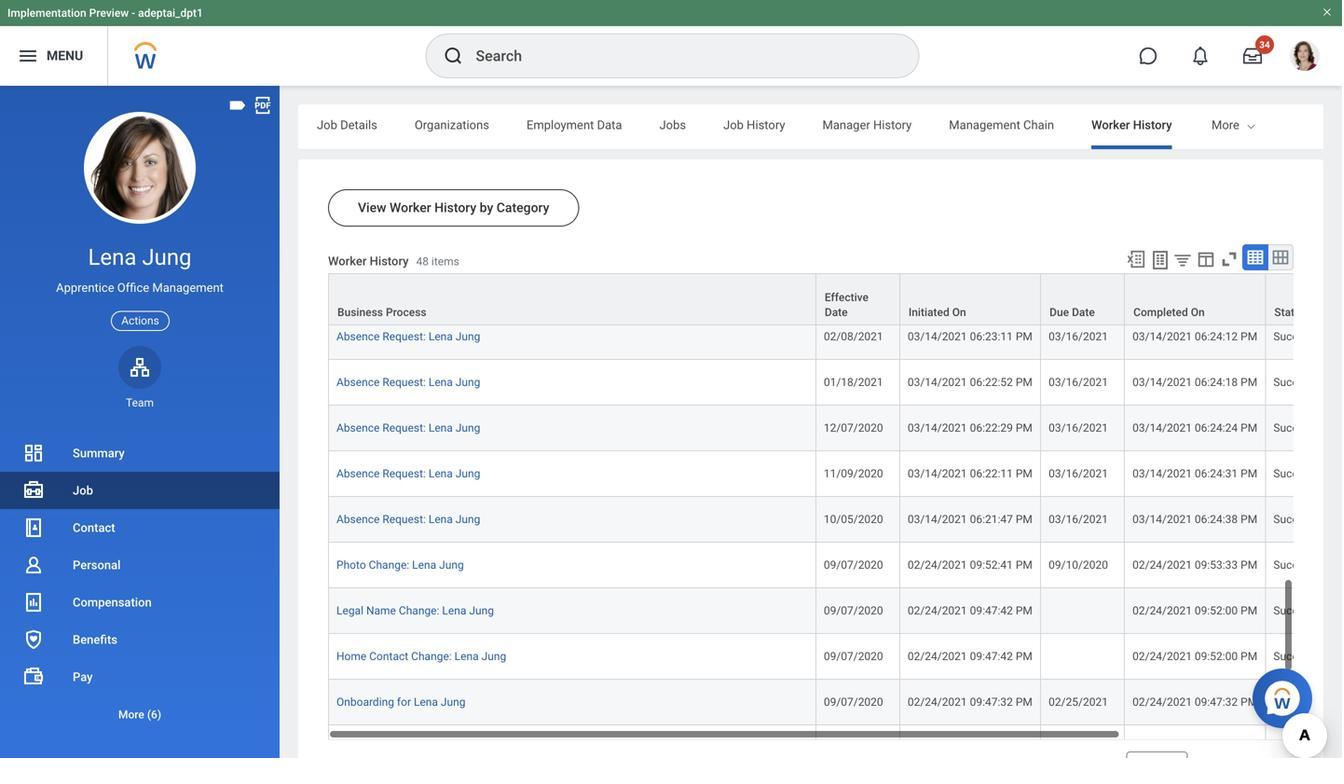 Task type: locate. For each thing, give the bounding box(es) containing it.
1 request: from the top
[[383, 330, 426, 343]]

0 vertical spatial 02/24/2021 09:52:00 pm
[[1133, 604, 1258, 617]]

1 09:52:00 from the top
[[1195, 604, 1239, 617]]

1 absence from the top
[[337, 330, 380, 343]]

employment data
[[527, 118, 622, 132]]

6 successfully c from the top
[[1274, 513, 1343, 526]]

c for row containing photo change: lena jung
[[1340, 559, 1343, 572]]

03/16/2021 for 03/14/2021 06:22:52 pm
[[1049, 376, 1109, 389]]

date for due date
[[1073, 306, 1096, 319]]

06:22:29
[[970, 422, 1014, 435]]

worker for worker history 48 items
[[328, 254, 367, 268]]

10/05/2020
[[824, 513, 884, 526]]

absence
[[337, 330, 380, 343], [337, 376, 380, 389], [337, 422, 380, 435], [337, 467, 380, 480], [337, 513, 380, 526]]

4 absence request: lena jung from the top
[[337, 467, 481, 480]]

change: for contact
[[411, 650, 452, 663]]

on inside completed on popup button
[[1192, 306, 1206, 319]]

cell
[[328, 269, 817, 314], [901, 269, 1042, 314], [1042, 269, 1126, 314], [1126, 269, 1267, 314], [1042, 589, 1126, 634], [1042, 634, 1126, 680]]

3 09/07/2020 from the top
[[824, 650, 884, 663]]

on up 03/14/2021 06:23:11 pm
[[953, 306, 967, 319]]

job left 'details' on the top left of the page
[[317, 118, 337, 132]]

03/16/2021 for 03/14/2021 06:23:11 pm
[[1049, 330, 1109, 343]]

03/14/2021 for 03/14/2021 06:24:12 pm
[[1133, 330, 1193, 343]]

history right manager
[[874, 118, 912, 132]]

2 absence from the top
[[337, 376, 380, 389]]

8 c from the top
[[1340, 604, 1343, 617]]

c
[[1340, 285, 1343, 298], [1340, 330, 1343, 343], [1340, 376, 1343, 389], [1340, 422, 1343, 435], [1340, 467, 1343, 480], [1340, 513, 1343, 526], [1340, 559, 1343, 572], [1340, 604, 1343, 617], [1340, 650, 1343, 663], [1340, 696, 1343, 709]]

1 horizontal spatial contact
[[370, 650, 409, 663]]

5 absence request: lena jung from the top
[[337, 513, 481, 526]]

3 request: from the top
[[383, 422, 426, 435]]

successfully c for row containing legal name change: lena jung
[[1274, 604, 1343, 617]]

1 successfully from the top
[[1274, 285, 1337, 298]]

03/14/2021 left 06:24:24 at the right
[[1133, 422, 1193, 435]]

02/24/2021
[[824, 285, 884, 298], [908, 559, 968, 572], [1133, 559, 1193, 572], [908, 604, 968, 617], [1133, 604, 1193, 617], [908, 650, 968, 663], [1133, 650, 1193, 663], [908, 696, 968, 709], [1133, 696, 1193, 709]]

toolbar
[[1118, 244, 1294, 273]]

0 horizontal spatial contact
[[73, 521, 115, 535]]

worker for worker history
[[1092, 118, 1131, 132]]

03/14/2021 06:24:38 pm
[[1133, 513, 1258, 526]]

0 vertical spatial worker
[[1092, 118, 1131, 132]]

4 successfully from the top
[[1274, 422, 1337, 435]]

job for job history
[[724, 118, 744, 132]]

process
[[386, 306, 427, 319]]

row containing 02/24/2021
[[328, 269, 1343, 314]]

1 horizontal spatial 02/24/2021 09:47:32 pm
[[1133, 696, 1258, 709]]

5 absence from the top
[[337, 513, 380, 526]]

0 horizontal spatial date
[[825, 306, 848, 319]]

pagination element
[[1200, 741, 1294, 758]]

6 successfully from the top
[[1274, 513, 1337, 526]]

successfully
[[1274, 285, 1337, 298], [1274, 330, 1337, 343], [1274, 376, 1337, 389], [1274, 422, 1337, 435], [1274, 467, 1337, 480], [1274, 513, 1337, 526], [1274, 559, 1337, 572], [1274, 604, 1337, 617], [1274, 650, 1337, 663], [1274, 696, 1337, 709]]

effective date
[[825, 291, 869, 319]]

absence request: lena jung for 10/05/2020
[[337, 513, 481, 526]]

2 02/24/2021 09:47:42 pm from the top
[[908, 650, 1033, 663]]

date down effective
[[825, 306, 848, 319]]

5 absence request: lena jung link from the top
[[337, 513, 481, 526]]

3 successfully c from the top
[[1274, 376, 1343, 389]]

4 absence from the top
[[337, 467, 380, 480]]

1 vertical spatial 09:47:42
[[970, 650, 1014, 663]]

1 successfully c from the top
[[1274, 285, 1343, 298]]

10 successfully c from the top
[[1274, 696, 1343, 709]]

jung for 03/14/2021 06:23:11 pm
[[456, 330, 481, 343]]

34 button
[[1233, 35, 1275, 76]]

history left manager
[[747, 118, 786, 132]]

8 successfully from the top
[[1274, 604, 1337, 617]]

9 successfully c from the top
[[1274, 650, 1343, 663]]

09:53:33
[[1195, 559, 1239, 572]]

successfully for row containing onboarding for lena jung
[[1274, 696, 1337, 709]]

more down 34 button
[[1212, 118, 1240, 132]]

1 on from the left
[[953, 306, 967, 319]]

view
[[358, 200, 387, 215]]

history left timeline
[[1134, 118, 1173, 132]]

7 successfully c from the top
[[1274, 559, 1343, 572]]

2 c from the top
[[1340, 330, 1343, 343]]

2 horizontal spatial worker
[[1092, 118, 1131, 132]]

team link
[[118, 346, 161, 410]]

photo change: lena jung
[[337, 559, 464, 572]]

actions button
[[111, 311, 170, 331]]

3 successfully from the top
[[1274, 376, 1337, 389]]

history for worker history 48 items
[[370, 254, 409, 268]]

06:22:11
[[970, 467, 1014, 480]]

03/14/2021 for 03/14/2021 06:24:18 pm
[[1133, 376, 1193, 389]]

name
[[366, 604, 396, 617]]

1 horizontal spatial more
[[1212, 118, 1240, 132]]

02/24/2021 09:47:42 pm
[[908, 604, 1033, 617], [908, 650, 1033, 663]]

business process
[[338, 306, 427, 319]]

1 vertical spatial 02/24/2021 09:47:42 pm
[[908, 650, 1033, 663]]

5 03/16/2021 from the top
[[1049, 513, 1109, 526]]

view worker history by category
[[358, 200, 550, 215]]

4 absence request: lena jung link from the top
[[337, 467, 481, 480]]

change: down legal name change: lena jung link
[[411, 650, 452, 663]]

pay image
[[22, 666, 45, 688]]

06:21:47
[[970, 513, 1014, 526]]

09:52:00
[[1195, 604, 1239, 617], [1195, 650, 1239, 663]]

more left (6)
[[118, 708, 144, 721]]

successfully c
[[1274, 285, 1343, 298], [1274, 330, 1343, 343], [1274, 376, 1343, 389], [1274, 422, 1343, 435], [1274, 467, 1343, 480], [1274, 513, 1343, 526], [1274, 559, 1343, 572], [1274, 604, 1343, 617], [1274, 650, 1343, 663], [1274, 696, 1343, 709]]

more
[[1212, 118, 1240, 132], [118, 708, 144, 721]]

job details
[[317, 118, 378, 132]]

1 03/16/2021 from the top
[[1049, 330, 1109, 343]]

worker up business
[[328, 254, 367, 268]]

2 horizontal spatial job
[[724, 118, 744, 132]]

7 successfully from the top
[[1274, 559, 1337, 572]]

02/24/2021 09:52:00 pm for legal name change: lena jung
[[1133, 604, 1258, 617]]

1 02/24/2021 09:47:42 pm from the top
[[908, 604, 1033, 617]]

history left the 48
[[370, 254, 409, 268]]

2 vertical spatial change:
[[411, 650, 452, 663]]

contact link
[[0, 509, 280, 546]]

9 successfully from the top
[[1274, 650, 1337, 663]]

09:47:32 up pagination element
[[1195, 696, 1239, 709]]

5 successfully c from the top
[[1274, 467, 1343, 480]]

compensation link
[[0, 584, 280, 621]]

06:24:31
[[1195, 467, 1239, 480]]

jung for 02/24/2021 09:52:41 pm
[[439, 559, 464, 572]]

11 row from the top
[[328, 680, 1343, 726]]

contact inside list
[[73, 521, 115, 535]]

apprentice
[[56, 281, 114, 295]]

absence request: lena jung link for 02/08/2021
[[337, 330, 481, 343]]

successfully for 7th row
[[1274, 513, 1337, 526]]

03/14/2021 06:22:29 pm
[[908, 422, 1033, 435]]

row
[[328, 269, 1343, 314], [328, 273, 1343, 326], [328, 314, 1343, 360], [328, 360, 1343, 406], [328, 406, 1343, 451], [328, 451, 1343, 497], [328, 497, 1343, 543], [328, 543, 1343, 589], [328, 589, 1343, 634], [328, 634, 1343, 680], [328, 680, 1343, 726]]

photo change: lena jung link
[[337, 559, 464, 572]]

0 vertical spatial more
[[1212, 118, 1240, 132]]

03/14/2021 left 06:22:11
[[908, 467, 968, 480]]

successfully c for 7th row
[[1274, 513, 1343, 526]]

successfully for row containing legal name change: lena jung
[[1274, 604, 1337, 617]]

management left chain
[[950, 118, 1021, 132]]

06:23:11
[[970, 330, 1014, 343]]

1 absence request: lena jung link from the top
[[337, 330, 481, 343]]

0 vertical spatial management
[[950, 118, 1021, 132]]

03/14/2021 left 06:24:18
[[1133, 376, 1193, 389]]

1 vertical spatial contact
[[370, 650, 409, 663]]

10 successfully from the top
[[1274, 696, 1337, 709]]

request: for 02/08/2021
[[383, 330, 426, 343]]

1 horizontal spatial on
[[1192, 306, 1206, 319]]

10 row from the top
[[328, 634, 1343, 680]]

0 vertical spatial 09:47:42
[[970, 604, 1014, 617]]

03/14/2021 left 06:24:31
[[1133, 467, 1193, 480]]

Search Workday  search field
[[476, 35, 881, 76]]

03/14/2021 06:21:47 pm
[[908, 513, 1033, 526]]

worker right view
[[390, 200, 431, 215]]

1 vertical spatial more
[[118, 708, 144, 721]]

09/07/2020 for photo change: lena jung
[[824, 559, 884, 572]]

03/14/2021 left 06:21:47
[[908, 513, 968, 526]]

0 vertical spatial change:
[[369, 559, 410, 572]]

change: right name at the left bottom
[[399, 604, 440, 617]]

4 c from the top
[[1340, 422, 1343, 435]]

on inside initiated on popup button
[[953, 306, 967, 319]]

jung for 03/14/2021 06:22:52 pm
[[456, 376, 481, 389]]

11/09/2020
[[824, 467, 884, 480]]

search image
[[443, 45, 465, 67]]

1 date from the left
[[825, 306, 848, 319]]

09:47:42 for home contact change: lena jung
[[970, 650, 1014, 663]]

8 row from the top
[[328, 543, 1343, 589]]

completed on button
[[1126, 274, 1266, 325]]

1 09/07/2020 from the top
[[824, 559, 884, 572]]

pm
[[1016, 330, 1033, 343], [1241, 330, 1258, 343], [1016, 376, 1033, 389], [1241, 376, 1258, 389], [1016, 422, 1033, 435], [1241, 422, 1258, 435], [1016, 467, 1033, 480], [1241, 467, 1258, 480], [1016, 513, 1033, 526], [1241, 513, 1258, 526], [1016, 559, 1033, 572], [1241, 559, 1258, 572], [1016, 604, 1033, 617], [1241, 604, 1258, 617], [1016, 650, 1033, 663], [1241, 650, 1258, 663], [1016, 696, 1033, 709], [1241, 696, 1258, 709]]

03/14/2021 06:23:11 pm
[[908, 330, 1033, 343]]

03/14/2021 down completed
[[1133, 330, 1193, 343]]

1 horizontal spatial worker
[[390, 200, 431, 215]]

03/14/2021
[[908, 330, 968, 343], [1133, 330, 1193, 343], [908, 376, 968, 389], [1133, 376, 1193, 389], [908, 422, 968, 435], [1133, 422, 1193, 435], [908, 467, 968, 480], [1133, 467, 1193, 480], [908, 513, 968, 526], [1133, 513, 1193, 526]]

1 02/24/2021 09:52:00 pm from the top
[[1133, 604, 1258, 617]]

office
[[117, 281, 149, 295]]

5 request: from the top
[[383, 513, 426, 526]]

history inside button
[[435, 200, 477, 215]]

successfully for row containing photo change: lena jung
[[1274, 559, 1337, 572]]

09:47:32 left 02/25/2021
[[970, 696, 1014, 709]]

2 successfully c from the top
[[1274, 330, 1343, 343]]

completed
[[1134, 306, 1189, 319]]

home
[[337, 650, 367, 663]]

more inside dropdown button
[[118, 708, 144, 721]]

4 successfully c from the top
[[1274, 422, 1343, 435]]

jung
[[142, 244, 192, 270], [456, 330, 481, 343], [456, 376, 481, 389], [456, 422, 481, 435], [456, 467, 481, 480], [456, 513, 481, 526], [439, 559, 464, 572], [469, 604, 494, 617], [482, 650, 507, 663], [441, 696, 466, 709]]

2 successfully from the top
[[1274, 330, 1337, 343]]

history for worker history
[[1134, 118, 1173, 132]]

history left by
[[435, 200, 477, 215]]

7 c from the top
[[1340, 559, 1343, 572]]

lena for 03/14/2021 06:21:47 pm
[[429, 513, 453, 526]]

c for row containing onboarding for lena jung
[[1340, 696, 1343, 709]]

successfully c for 3rd row from the top
[[1274, 330, 1343, 343]]

3 absence request: lena jung link from the top
[[337, 422, 481, 435]]

4 03/16/2021 from the top
[[1049, 467, 1109, 480]]

personal image
[[22, 554, 45, 576]]

compensation image
[[22, 591, 45, 614]]

0 vertical spatial 09:52:00
[[1195, 604, 1239, 617]]

4 09/07/2020 from the top
[[824, 696, 884, 709]]

0 horizontal spatial more
[[118, 708, 144, 721]]

2 03/16/2021 from the top
[[1049, 376, 1109, 389]]

1 vertical spatial management
[[152, 281, 224, 295]]

1 09:47:42 from the top
[[970, 604, 1014, 617]]

export to worksheets image
[[1150, 249, 1172, 271]]

date right due
[[1073, 306, 1096, 319]]

03/14/2021 left 06:22:29
[[908, 422, 968, 435]]

successfully for row containing 02/24/2021
[[1274, 285, 1337, 298]]

2 09:47:42 from the top
[[970, 650, 1014, 663]]

list containing summary
[[0, 435, 280, 733]]

2 02/24/2021 09:47:32 pm from the left
[[1133, 696, 1258, 709]]

3 absence from the top
[[337, 422, 380, 435]]

business process button
[[329, 274, 816, 325]]

1 vertical spatial 09:52:00
[[1195, 650, 1239, 663]]

job for job details
[[317, 118, 337, 132]]

6 c from the top
[[1340, 513, 1343, 526]]

2 absence request: lena jung link from the top
[[337, 376, 481, 389]]

9 row from the top
[[328, 589, 1343, 634]]

01/18/2021
[[824, 376, 884, 389]]

03/14/2021 left 06:22:52
[[908, 376, 968, 389]]

job
[[317, 118, 337, 132], [724, 118, 744, 132], [73, 484, 93, 498]]

03/14/2021 down initiated on
[[908, 330, 968, 343]]

on for initiated on
[[953, 306, 967, 319]]

03/14/2021 left 06:24:38
[[1133, 513, 1193, 526]]

jung for 02/24/2021 09:47:32 pm
[[441, 696, 466, 709]]

1 horizontal spatial management
[[950, 118, 1021, 132]]

03/14/2021 06:24:18 pm
[[1133, 376, 1258, 389]]

1 c from the top
[[1340, 285, 1343, 298]]

0 horizontal spatial 09:47:32
[[970, 696, 1014, 709]]

team lena jung element
[[118, 395, 161, 410]]

2 vertical spatial worker
[[328, 254, 367, 268]]

apprentice office management
[[56, 281, 224, 295]]

02/24/2021 09:53:33 pm
[[1133, 559, 1258, 572]]

absence request: lena jung link for 12/07/2020
[[337, 422, 481, 435]]

4 request: from the top
[[383, 467, 426, 480]]

0 vertical spatial 02/24/2021 09:47:42 pm
[[908, 604, 1033, 617]]

contact up the personal
[[73, 521, 115, 535]]

worker right chain
[[1092, 118, 1131, 132]]

34
[[1260, 39, 1271, 50]]

menu banner
[[0, 0, 1343, 86]]

notifications large image
[[1192, 47, 1210, 65]]

job down the summary
[[73, 484, 93, 498]]

for
[[397, 696, 411, 709]]

view printable version (pdf) image
[[253, 95, 273, 116]]

5 c from the top
[[1340, 467, 1343, 480]]

tab list containing job details
[[298, 104, 1343, 149]]

2 02/24/2021 09:52:00 pm from the top
[[1133, 650, 1258, 663]]

effective
[[825, 291, 869, 304]]

02/24/2021 09:47:32 pm
[[908, 696, 1033, 709], [1133, 696, 1258, 709]]

1 vertical spatial change:
[[399, 604, 440, 617]]

worker history
[[1092, 118, 1173, 132]]

more for more (6)
[[118, 708, 144, 721]]

change: right photo
[[369, 559, 410, 572]]

1 absence request: lena jung from the top
[[337, 330, 481, 343]]

02/24/2021 09:52:00 pm for home contact change: lena jung
[[1133, 650, 1258, 663]]

manager history
[[823, 118, 912, 132]]

1 horizontal spatial 09:47:32
[[1195, 696, 1239, 709]]

request: for 10/05/2020
[[383, 513, 426, 526]]

worker inside 'view worker history by category' button
[[390, 200, 431, 215]]

absence request: lena jung for 02/08/2021
[[337, 330, 481, 343]]

1 vertical spatial 02/24/2021 09:52:00 pm
[[1133, 650, 1258, 663]]

4 row from the top
[[328, 360, 1343, 406]]

export to excel image
[[1127, 249, 1147, 270]]

0 horizontal spatial 02/24/2021 09:47:32 pm
[[908, 696, 1033, 709]]

1 vertical spatial worker
[[390, 200, 431, 215]]

on up 03/14/2021 06:24:12 pm
[[1192, 306, 1206, 319]]

organizations
[[415, 118, 490, 132]]

2 on from the left
[[1192, 306, 1206, 319]]

c for row containing home contact change: lena jung
[[1340, 650, 1343, 663]]

9 c from the top
[[1340, 650, 1343, 663]]

table image
[[1247, 248, 1266, 267]]

management right office
[[152, 281, 224, 295]]

1 horizontal spatial date
[[1073, 306, 1096, 319]]

request: for 01/18/2021
[[383, 376, 426, 389]]

contact image
[[22, 517, 45, 539]]

3 absence request: lena jung from the top
[[337, 422, 481, 435]]

profile logan mcneil image
[[1291, 41, 1321, 75]]

8 successfully c from the top
[[1274, 604, 1343, 617]]

tab list
[[298, 104, 1343, 149]]

02/24/2021 09:47:42 pm for legal name change: lena jung
[[908, 604, 1033, 617]]

justify image
[[17, 45, 39, 67]]

03/14/2021 06:22:52 pm
[[908, 376, 1033, 389]]

2 date from the left
[[1073, 306, 1096, 319]]

absence request: lena jung link for 10/05/2020
[[337, 513, 481, 526]]

job image
[[22, 479, 45, 502]]

business
[[338, 306, 383, 319]]

contact right home
[[370, 650, 409, 663]]

lena for 03/14/2021 06:22:11 pm
[[429, 467, 453, 480]]

3 c from the top
[[1340, 376, 1343, 389]]

09/07/2020 for legal name change: lena jung
[[824, 604, 884, 617]]

c for 3rd row from the top
[[1340, 330, 1343, 343]]

job right jobs
[[724, 118, 744, 132]]

10 c from the top
[[1340, 696, 1343, 709]]

date
[[825, 306, 848, 319], [1073, 306, 1096, 319]]

jung for 03/14/2021 06:22:11 pm
[[456, 467, 481, 480]]

0 horizontal spatial worker
[[328, 254, 367, 268]]

on
[[953, 306, 967, 319], [1192, 306, 1206, 319]]

absence request: lena jung for 01/18/2021
[[337, 376, 481, 389]]

date inside effective date
[[825, 306, 848, 319]]

3 03/16/2021 from the top
[[1049, 422, 1109, 435]]

5 successfully from the top
[[1274, 467, 1337, 480]]

06:24:24
[[1195, 422, 1239, 435]]

03/14/2021 for 03/14/2021 06:22:52 pm
[[908, 376, 968, 389]]

history
[[747, 118, 786, 132], [874, 118, 912, 132], [1134, 118, 1173, 132], [435, 200, 477, 215], [370, 254, 409, 268]]

worker
[[1092, 118, 1131, 132], [390, 200, 431, 215], [328, 254, 367, 268]]

0 horizontal spatial job
[[73, 484, 93, 498]]

2 09:52:00 from the top
[[1195, 650, 1239, 663]]

onboarding for lena jung link
[[337, 696, 466, 709]]

onboarding for lena jung
[[337, 696, 466, 709]]

03/14/2021 for 03/14/2021 06:23:11 pm
[[908, 330, 968, 343]]

2 row from the top
[[328, 273, 1343, 326]]

additiona
[[1294, 118, 1343, 132]]

tag image
[[228, 95, 248, 116]]

view team image
[[129, 356, 151, 378]]

2 request: from the top
[[383, 376, 426, 389]]

absence for 02/08/2021
[[337, 330, 380, 343]]

0 horizontal spatial management
[[152, 281, 224, 295]]

close environment banner image
[[1322, 7, 1334, 18]]

2 absence request: lena jung from the top
[[337, 376, 481, 389]]

list
[[0, 435, 280, 733]]

2 09/07/2020 from the top
[[824, 604, 884, 617]]

1 horizontal spatial job
[[317, 118, 337, 132]]

lena for 03/14/2021 06:23:11 pm
[[429, 330, 453, 343]]

0 horizontal spatial on
[[953, 306, 967, 319]]

1 row from the top
[[328, 269, 1343, 314]]

management
[[950, 118, 1021, 132], [152, 281, 224, 295]]

0 vertical spatial contact
[[73, 521, 115, 535]]

12/07/2020
[[824, 422, 884, 435]]

09:47:42 for legal name change: lena jung
[[970, 604, 1014, 617]]



Task type: describe. For each thing, give the bounding box(es) containing it.
details
[[340, 118, 378, 132]]

due
[[1050, 306, 1070, 319]]

successfully c for 6th row from the top
[[1274, 467, 1343, 480]]

successfully for 5th row from the top
[[1274, 422, 1337, 435]]

job inside navigation pane region
[[73, 484, 93, 498]]

09:52:00 for legal name change: lena jung
[[1195, 604, 1239, 617]]

09/07/2020 for onboarding for lena jung
[[824, 696, 884, 709]]

06:24:38
[[1195, 513, 1239, 526]]

absence request: lena jung link for 01/18/2021
[[337, 376, 481, 389]]

pay
[[73, 670, 93, 684]]

03/16/2021 for 03/14/2021 06:21:47 pm
[[1049, 513, 1109, 526]]

row containing legal name change: lena jung
[[328, 589, 1343, 634]]

absence for 01/18/2021
[[337, 376, 380, 389]]

benefits link
[[0, 621, 280, 658]]

2 09:47:32 from the left
[[1195, 696, 1239, 709]]

expand table image
[[1272, 248, 1291, 267]]

implementation preview -   adeptai_dpt1
[[7, 7, 203, 20]]

06:24:18
[[1195, 376, 1239, 389]]

lena for 02/24/2021 09:47:32 pm
[[414, 696, 438, 709]]

legal
[[337, 604, 364, 617]]

benefits image
[[22, 629, 45, 651]]

03/14/2021 for 03/14/2021 06:24:24 pm
[[1133, 422, 1193, 435]]

09:52:00 for home contact change: lena jung
[[1195, 650, 1239, 663]]

successfully c for 4th row from the top of the page
[[1274, 376, 1343, 389]]

c for row containing 02/24/2021
[[1340, 285, 1343, 298]]

c for 6th row from the top
[[1340, 467, 1343, 480]]

row containing home contact change: lena jung
[[328, 634, 1343, 680]]

fullscreen image
[[1220, 249, 1240, 270]]

home contact change: lena jung link
[[337, 650, 507, 663]]

menu button
[[0, 26, 107, 86]]

09/10/2020
[[1049, 559, 1109, 572]]

03/14/2021 for 03/14/2021 06:24:31 pm
[[1133, 467, 1193, 480]]

date for effective date
[[825, 306, 848, 319]]

successfully c for row containing 02/24/2021
[[1274, 285, 1343, 298]]

row containing effective date
[[328, 273, 1343, 326]]

chain
[[1024, 118, 1055, 132]]

successfully for 4th row from the top of the page
[[1274, 376, 1337, 389]]

lena for 02/24/2021 09:52:41 pm
[[412, 559, 437, 572]]

absence request: lena jung link for 11/09/2020
[[337, 467, 481, 480]]

home contact change: lena jung
[[337, 650, 507, 663]]

benefits
[[73, 633, 117, 647]]

03/14/2021 for 03/14/2021 06:24:38 pm
[[1133, 513, 1193, 526]]

successfully for 6th row from the top
[[1274, 467, 1337, 480]]

3 row from the top
[[328, 314, 1343, 360]]

06:22:52
[[970, 376, 1014, 389]]

more for more
[[1212, 118, 1240, 132]]

status button
[[1267, 274, 1343, 325]]

management inside navigation pane region
[[152, 281, 224, 295]]

lena inside navigation pane region
[[88, 244, 137, 270]]

successfully for 3rd row from the top
[[1274, 330, 1337, 343]]

03/14/2021 06:22:11 pm
[[908, 467, 1033, 480]]

7 row from the top
[[328, 497, 1343, 543]]

management inside "tab list"
[[950, 118, 1021, 132]]

category
[[497, 200, 550, 215]]

completed on
[[1134, 306, 1206, 319]]

initiated on button
[[901, 274, 1041, 325]]

data
[[597, 118, 622, 132]]

lena for 03/14/2021 06:22:29 pm
[[429, 422, 453, 435]]

absence for 12/07/2020
[[337, 422, 380, 435]]

09:52:41
[[970, 559, 1014, 572]]

row containing onboarding for lena jung
[[328, 680, 1343, 726]]

effective date button
[[817, 274, 900, 325]]

more (6)
[[118, 708, 161, 721]]

successfully c for row containing home contact change: lena jung
[[1274, 650, 1343, 663]]

legal name change: lena jung
[[337, 604, 494, 617]]

request: for 12/07/2020
[[383, 422, 426, 435]]

summary image
[[22, 442, 45, 464]]

initiated on
[[909, 306, 967, 319]]

02/25/2021
[[1049, 696, 1109, 709]]

request: for 11/09/2020
[[383, 467, 426, 480]]

view worker history by category button
[[328, 189, 580, 227]]

history for job history
[[747, 118, 786, 132]]

successfully c for row containing onboarding for lena jung
[[1274, 696, 1343, 709]]

6 row from the top
[[328, 451, 1343, 497]]

navigation pane region
[[0, 86, 280, 758]]

menu
[[47, 48, 83, 64]]

contact inside row
[[370, 650, 409, 663]]

more (6) button
[[0, 704, 280, 726]]

jung for 03/14/2021 06:21:47 pm
[[456, 513, 481, 526]]

history for manager history
[[874, 118, 912, 132]]

job link
[[0, 472, 280, 509]]

03/14/2021 06:24:24 pm
[[1133, 422, 1258, 435]]

09/07/2020 for home contact change: lena jung
[[824, 650, 884, 663]]

c for row containing legal name change: lena jung
[[1340, 604, 1343, 617]]

absence for 10/05/2020
[[337, 513, 380, 526]]

03/16/2021 for 03/14/2021 06:22:11 pm
[[1049, 467, 1109, 480]]

lena jung
[[88, 244, 192, 270]]

manager
[[823, 118, 871, 132]]

items
[[432, 255, 460, 268]]

c for 7th row
[[1340, 513, 1343, 526]]

pay link
[[0, 658, 280, 696]]

1 09:47:32 from the left
[[970, 696, 1014, 709]]

jung inside navigation pane region
[[142, 244, 192, 270]]

team
[[126, 396, 154, 409]]

implementation
[[7, 7, 86, 20]]

1 02/24/2021 09:47:32 pm from the left
[[908, 696, 1033, 709]]

summary
[[73, 446, 125, 460]]

03/16/2021 for 03/14/2021 06:22:29 pm
[[1049, 422, 1109, 435]]

03/14/2021 for 03/14/2021 06:22:29 pm
[[908, 422, 968, 435]]

onboarding
[[337, 696, 394, 709]]

03/14/2021 06:24:12 pm
[[1133, 330, 1258, 343]]

personal link
[[0, 546, 280, 584]]

c for 5th row from the top
[[1340, 422, 1343, 435]]

compensation
[[73, 595, 152, 609]]

row containing photo change: lena jung
[[328, 543, 1343, 589]]

summary link
[[0, 435, 280, 472]]

02/08/2021
[[824, 330, 884, 343]]

employment
[[527, 118, 594, 132]]

jobs
[[660, 118, 686, 132]]

absence for 11/09/2020
[[337, 467, 380, 480]]

more (6) button
[[0, 696, 280, 733]]

initiated
[[909, 306, 950, 319]]

48
[[416, 255, 429, 268]]

successfully for row containing home contact change: lena jung
[[1274, 650, 1337, 663]]

personal
[[73, 558, 121, 572]]

select to filter grid data image
[[1173, 250, 1194, 270]]

c for 4th row from the top of the page
[[1340, 376, 1343, 389]]

03/14/2021 for 03/14/2021 06:22:11 pm
[[908, 467, 968, 480]]

absence request: lena jung for 12/07/2020
[[337, 422, 481, 435]]

inbox large image
[[1244, 47, 1263, 65]]

successfully c for row containing photo change: lena jung
[[1274, 559, 1343, 572]]

-
[[132, 7, 135, 20]]

03/14/2021 06:24:31 pm
[[1133, 467, 1258, 480]]

photo
[[337, 559, 366, 572]]

legal name change: lena jung link
[[337, 604, 494, 617]]

management chain
[[950, 118, 1055, 132]]

lena for 03/14/2021 06:22:52 pm
[[429, 376, 453, 389]]

02/24/2021 09:52:41 pm
[[908, 559, 1033, 572]]

click to view/edit grid preferences image
[[1197, 249, 1217, 270]]

successfully c for 5th row from the top
[[1274, 422, 1343, 435]]

03/14/2021 for 03/14/2021 06:21:47 pm
[[908, 513, 968, 526]]

preview
[[89, 7, 129, 20]]

on for completed on
[[1192, 306, 1206, 319]]

due date
[[1050, 306, 1096, 319]]

actions
[[121, 314, 159, 327]]

job history
[[724, 118, 786, 132]]

status
[[1275, 306, 1307, 319]]

change: for name
[[399, 604, 440, 617]]

jung for 03/14/2021 06:22:29 pm
[[456, 422, 481, 435]]

5 row from the top
[[328, 406, 1343, 451]]

absence request: lena jung for 11/09/2020
[[337, 467, 481, 480]]

adeptai_dpt1
[[138, 7, 203, 20]]



Task type: vqa. For each thing, say whether or not it's contained in the screenshot.


